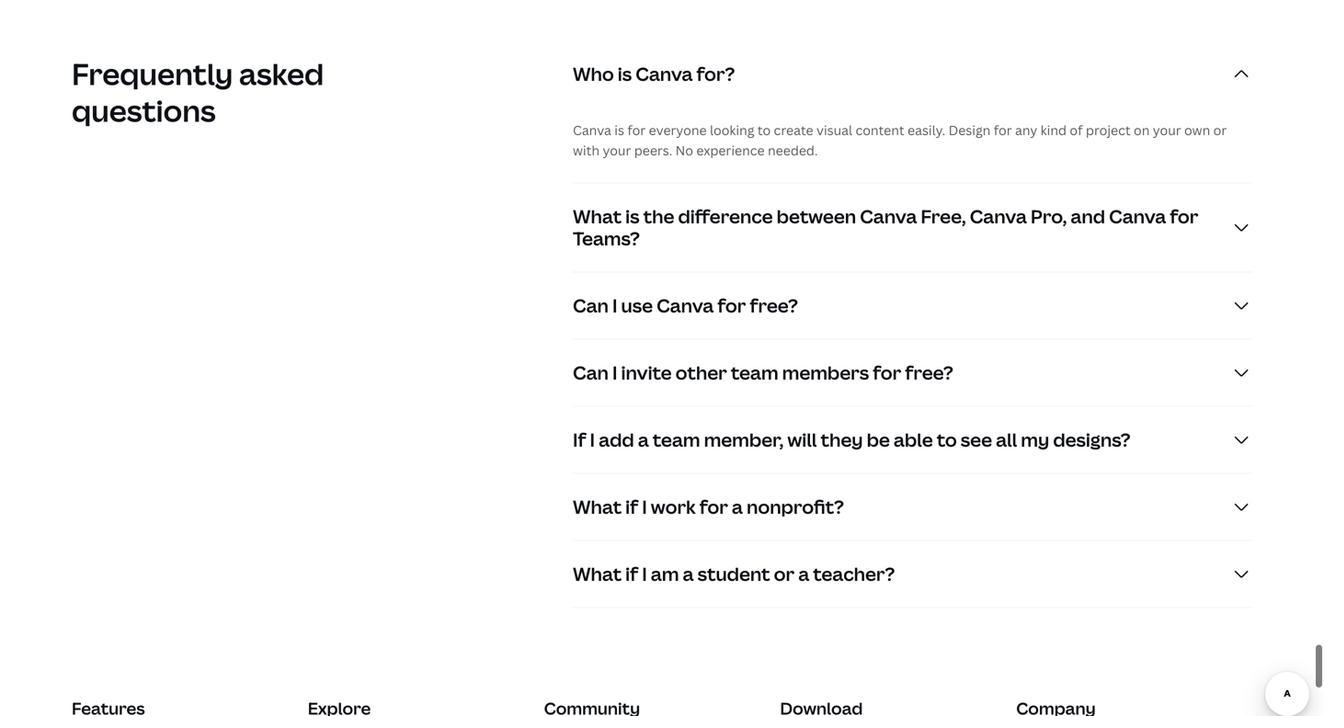 Task type: locate. For each thing, give the bounding box(es) containing it.
1 horizontal spatial to
[[937, 427, 957, 452]]

if for work
[[625, 494, 638, 519]]

who
[[573, 61, 614, 86]]

frequently asked questions
[[72, 54, 324, 130]]

if left am
[[625, 561, 638, 587]]

if
[[625, 494, 638, 519], [625, 561, 638, 587]]

2 if from the top
[[625, 561, 638, 587]]

if for am
[[625, 561, 638, 587]]

a left nonprofit?
[[732, 494, 743, 519]]

or right student
[[774, 561, 795, 587]]

0 vertical spatial what
[[573, 204, 622, 229]]

can left use
[[573, 293, 609, 318]]

they
[[821, 427, 863, 452]]

for?
[[697, 61, 735, 86]]

2 vertical spatial what
[[573, 561, 622, 587]]

teacher?
[[813, 561, 895, 587]]

teams?
[[573, 226, 640, 251]]

visual
[[817, 121, 853, 139]]

or
[[1214, 121, 1227, 139], [774, 561, 795, 587]]

can for can i invite other team members for free?
[[573, 360, 609, 385]]

what if i work for a nonprofit?
[[573, 494, 844, 519]]

what is the difference between canva free, canva pro, and canva for teams? button
[[573, 183, 1253, 272]]

0 horizontal spatial to
[[758, 121, 771, 139]]

what inside what is the difference between canva free, canva pro, and canva for teams?
[[573, 204, 622, 229]]

easily.
[[908, 121, 946, 139]]

can for can i use canva for free?
[[573, 293, 609, 318]]

to left the create
[[758, 121, 771, 139]]

what if i am a student or a teacher?
[[573, 561, 895, 587]]

canva up with
[[573, 121, 611, 139]]

free,
[[921, 204, 966, 229]]

0 vertical spatial to
[[758, 121, 771, 139]]

i left the work
[[642, 494, 647, 519]]

looking
[[710, 121, 754, 139]]

can i invite other team members for free?
[[573, 360, 953, 385]]

2 can from the top
[[573, 360, 609, 385]]

for up "other"
[[718, 293, 746, 318]]

who is canva for? button
[[573, 41, 1253, 107]]

what down if
[[573, 494, 622, 519]]

team right "other"
[[731, 360, 779, 385]]

1 vertical spatial is
[[615, 121, 624, 139]]

1 horizontal spatial team
[[731, 360, 779, 385]]

1 vertical spatial can
[[573, 360, 609, 385]]

what for what is the difference between canva free, canva pro, and canva for teams?
[[573, 204, 622, 229]]

1 vertical spatial to
[[937, 427, 957, 452]]

design
[[949, 121, 991, 139]]

your
[[1153, 121, 1181, 139], [603, 141, 631, 159]]

0 vertical spatial is
[[618, 61, 632, 86]]

a right the add
[[638, 427, 649, 452]]

can left the invite
[[573, 360, 609, 385]]

1 what from the top
[[573, 204, 622, 229]]

what left the
[[573, 204, 622, 229]]

if
[[573, 427, 586, 452]]

any
[[1015, 121, 1038, 139]]

to left "see"
[[937, 427, 957, 452]]

what left am
[[573, 561, 622, 587]]

can
[[573, 293, 609, 318], [573, 360, 609, 385]]

1 vertical spatial or
[[774, 561, 795, 587]]

1 vertical spatial if
[[625, 561, 638, 587]]

1 vertical spatial free?
[[905, 360, 953, 385]]

0 vertical spatial free?
[[750, 293, 798, 318]]

what if i work for a nonprofit? button
[[573, 474, 1253, 540]]

0 vertical spatial team
[[731, 360, 779, 385]]

is right who on the left top of the page
[[618, 61, 632, 86]]

free? down can i use canva for free? dropdown button
[[905, 360, 953, 385]]

for right the work
[[700, 494, 728, 519]]

0 vertical spatial your
[[1153, 121, 1181, 139]]

difference
[[678, 204, 773, 229]]

0 vertical spatial or
[[1214, 121, 1227, 139]]

0 horizontal spatial or
[[774, 561, 795, 587]]

if left the work
[[625, 494, 638, 519]]

i right if
[[590, 427, 595, 452]]

to inside the if i add a team member, will they be able to see all my designs? dropdown button
[[937, 427, 957, 452]]

of
[[1070, 121, 1083, 139]]

your right with
[[603, 141, 631, 159]]

is left everyone
[[615, 121, 624, 139]]

1 vertical spatial what
[[573, 494, 622, 519]]

is inside what is the difference between canva free, canva pro, and canva for teams?
[[625, 204, 640, 229]]

for
[[627, 121, 646, 139], [994, 121, 1012, 139], [1170, 204, 1199, 229], [718, 293, 746, 318], [873, 360, 901, 385], [700, 494, 728, 519]]

can i use canva for free? button
[[573, 273, 1253, 339]]

pro,
[[1031, 204, 1067, 229]]

other
[[676, 360, 727, 385]]

0 vertical spatial can
[[573, 293, 609, 318]]

2 vertical spatial is
[[625, 204, 640, 229]]

i
[[612, 293, 617, 318], [612, 360, 617, 385], [590, 427, 595, 452], [642, 494, 647, 519], [642, 561, 647, 587]]

1 if from the top
[[625, 494, 638, 519]]

add
[[599, 427, 634, 452]]

i for invite
[[612, 360, 617, 385]]

is
[[618, 61, 632, 86], [615, 121, 624, 139], [625, 204, 640, 229]]

is for what
[[625, 204, 640, 229]]

kind
[[1041, 121, 1067, 139]]

for down 'own'
[[1170, 204, 1199, 229]]

a
[[638, 427, 649, 452], [732, 494, 743, 519], [683, 561, 694, 587], [798, 561, 809, 587]]

canva
[[636, 61, 693, 86], [573, 121, 611, 139], [860, 204, 917, 229], [970, 204, 1027, 229], [1109, 204, 1166, 229], [657, 293, 714, 318]]

i left use
[[612, 293, 617, 318]]

between
[[777, 204, 856, 229]]

canva left pro,
[[970, 204, 1027, 229]]

i for use
[[612, 293, 617, 318]]

1 horizontal spatial or
[[1214, 121, 1227, 139]]

1 horizontal spatial your
[[1153, 121, 1181, 139]]

i for add
[[590, 427, 595, 452]]

team for member,
[[653, 427, 700, 452]]

3 what from the top
[[573, 561, 622, 587]]

to
[[758, 121, 771, 139], [937, 427, 957, 452]]

your right on
[[1153, 121, 1181, 139]]

1 vertical spatial your
[[603, 141, 631, 159]]

team
[[731, 360, 779, 385], [653, 427, 700, 452]]

0 horizontal spatial free?
[[750, 293, 798, 318]]

1 can from the top
[[573, 293, 609, 318]]

what
[[573, 204, 622, 229], [573, 494, 622, 519], [573, 561, 622, 587]]

content
[[856, 121, 905, 139]]

or right 'own'
[[1214, 121, 1227, 139]]

for right members on the bottom right
[[873, 360, 901, 385]]

needed.
[[768, 141, 818, 159]]

for inside can i invite other team members for free? dropdown button
[[873, 360, 901, 385]]

0 vertical spatial if
[[625, 494, 638, 519]]

is left the
[[625, 204, 640, 229]]

free? up can i invite other team members for free?
[[750, 293, 798, 318]]

0 horizontal spatial team
[[653, 427, 700, 452]]

i left the invite
[[612, 360, 617, 385]]

1 vertical spatial team
[[653, 427, 700, 452]]

team for members
[[731, 360, 779, 385]]

what is the difference between canva free, canva pro, and canva for teams?
[[573, 204, 1199, 251]]

be
[[867, 427, 890, 452]]

free?
[[750, 293, 798, 318], [905, 360, 953, 385]]

team right the add
[[653, 427, 700, 452]]

is inside canva is for everyone looking to create visual content easily. design for any kind of project on your own or with your peers. no experience needed.
[[615, 121, 624, 139]]

2 what from the top
[[573, 494, 622, 519]]



Task type: describe. For each thing, give the bounding box(es) containing it.
nonprofit?
[[747, 494, 844, 519]]

invite
[[621, 360, 672, 385]]

for inside what if i work for a nonprofit? dropdown button
[[700, 494, 728, 519]]

is for who
[[618, 61, 632, 86]]

experience
[[697, 141, 765, 159]]

canva is for everyone looking to create visual content easily. design for any kind of project on your own or with your peers. no experience needed.
[[573, 121, 1227, 159]]

canva left for?
[[636, 61, 693, 86]]

or inside dropdown button
[[774, 561, 795, 587]]

i left am
[[642, 561, 647, 587]]

and
[[1071, 204, 1105, 229]]

members
[[782, 360, 869, 385]]

on
[[1134, 121, 1150, 139]]

who is canva for?
[[573, 61, 735, 86]]

is for canva
[[615, 121, 624, 139]]

for up peers.
[[627, 121, 646, 139]]

or inside canva is for everyone looking to create visual content easily. design for any kind of project on your own or with your peers. no experience needed.
[[1214, 121, 1227, 139]]

what for what if i am a student or a teacher?
[[573, 561, 622, 587]]

frequently
[[72, 54, 233, 94]]

0 horizontal spatial your
[[603, 141, 631, 159]]

a inside what if i work for a nonprofit? dropdown button
[[732, 494, 743, 519]]

if i add a team member, will they be able to see all my designs? button
[[573, 407, 1253, 473]]

if i add a team member, will they be able to see all my designs?
[[573, 427, 1131, 452]]

canva right and
[[1109, 204, 1166, 229]]

no
[[676, 141, 693, 159]]

can i invite other team members for free? button
[[573, 340, 1253, 406]]

able
[[894, 427, 933, 452]]

a right am
[[683, 561, 694, 587]]

a inside the if i add a team member, will they be able to see all my designs? dropdown button
[[638, 427, 649, 452]]

use
[[621, 293, 653, 318]]

questions
[[72, 90, 216, 130]]

a left teacher?
[[798, 561, 809, 587]]

everyone
[[649, 121, 707, 139]]

canva inside canva is for everyone looking to create visual content easily. design for any kind of project on your own or with your peers. no experience needed.
[[573, 121, 611, 139]]

for inside what is the difference between canva free, canva pro, and canva for teams?
[[1170, 204, 1199, 229]]

peers.
[[634, 141, 672, 159]]

for left any
[[994, 121, 1012, 139]]

to inside canva is for everyone looking to create visual content easily. design for any kind of project on your own or with your peers. no experience needed.
[[758, 121, 771, 139]]

own
[[1185, 121, 1210, 139]]

see
[[961, 427, 992, 452]]

canva left free,
[[860, 204, 917, 229]]

all
[[996, 427, 1017, 452]]

1 horizontal spatial free?
[[905, 360, 953, 385]]

for inside can i use canva for free? dropdown button
[[718, 293, 746, 318]]

what if i am a student or a teacher? button
[[573, 541, 1253, 607]]

canva right use
[[657, 293, 714, 318]]

project
[[1086, 121, 1131, 139]]

with
[[573, 141, 600, 159]]

my
[[1021, 427, 1050, 452]]

asked
[[239, 54, 324, 94]]

student
[[698, 561, 770, 587]]

can i use canva for free?
[[573, 293, 798, 318]]

am
[[651, 561, 679, 587]]

work
[[651, 494, 696, 519]]

designs?
[[1053, 427, 1131, 452]]

create
[[774, 121, 814, 139]]

what for what if i work for a nonprofit?
[[573, 494, 622, 519]]

the
[[643, 204, 674, 229]]

will
[[788, 427, 817, 452]]

member,
[[704, 427, 784, 452]]



Task type: vqa. For each thing, say whether or not it's contained in the screenshot.
bottom Tomato
no



